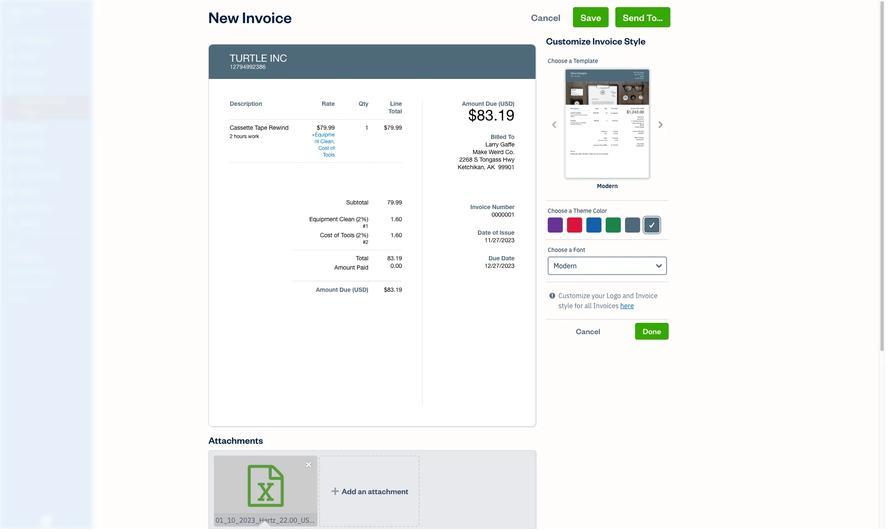 Task type: vqa. For each thing, say whether or not it's contained in the screenshot.
Number
yes



Task type: locate. For each thing, give the bounding box(es) containing it.
cancel button
[[524, 7, 568, 27], [546, 323, 631, 340]]

+
[[312, 132, 315, 138]]

turtle inc 12794992386
[[230, 52, 287, 70]]

$83.19 up billed
[[469, 106, 515, 124]]

1 1.60 from the top
[[391, 216, 402, 223]]

01_10_2023_hertz_22.00_usd.xlsx
[[216, 517, 327, 525]]

Font field
[[548, 257, 667, 275]]

amount inside amount due ( usd ) $83.19
[[462, 100, 484, 107]]

date
[[478, 229, 491, 236], [502, 255, 515, 262]]

usd inside amount due ( usd ) $83.19
[[501, 100, 513, 107]]

Line Total (USD) text field
[[384, 124, 402, 131]]

theme
[[574, 207, 592, 215]]

customize for customize invoice style
[[546, 35, 591, 47]]

0 vertical spatial clean
[[321, 139, 334, 145]]

0 horizontal spatial turtle
[[7, 8, 31, 16]]

0 vertical spatial tools
[[323, 152, 335, 158]]

tools inside + equipme nt clean , cost of tools
[[323, 152, 335, 158]]

2 vertical spatial due
[[340, 286, 351, 293]]

0 vertical spatial date
[[478, 229, 491, 236]]

)
[[513, 100, 515, 107], [367, 286, 369, 293]]

tools
[[323, 152, 335, 158], [341, 232, 355, 239]]

clean down subtotal
[[340, 216, 355, 223]]

settings image
[[6, 295, 90, 302]]

weird
[[489, 149, 504, 156]]

cost inside equipment clean (2%) # 1 cost of tools (2%) # 2
[[320, 232, 333, 239]]

0 horizontal spatial (
[[353, 286, 354, 293]]

cost inside + equipme nt clean , cost of tools
[[319, 145, 329, 151]]

0 vertical spatial cancel
[[531, 11, 561, 23]]

0 horizontal spatial )
[[367, 286, 369, 293]]

01_10_2023_hertz_22.00_usd.xlsx button
[[214, 456, 327, 527]]

amount
[[462, 100, 484, 107], [335, 264, 355, 271], [316, 286, 338, 293]]

1 vertical spatial clean
[[340, 216, 355, 223]]

money image
[[5, 188, 16, 196]]

of inside equipment clean (2%) # 1 cost of tools (2%) # 2
[[334, 232, 339, 239]]

1 a from the top
[[569, 57, 572, 65]]

of inside + equipme nt clean , cost of tools
[[331, 145, 335, 151]]

customize up the choose a template
[[546, 35, 591, 47]]

$83.19
[[469, 106, 515, 124], [384, 287, 402, 293]]

1 vertical spatial 1.60
[[391, 232, 402, 239]]

0 vertical spatial a
[[569, 57, 572, 65]]

1 vertical spatial )
[[367, 286, 369, 293]]

owner
[[7, 17, 22, 23]]

turtle up owner
[[7, 8, 31, 16]]

inc inside 'turtle inc owner'
[[32, 8, 44, 16]]

) down paid
[[367, 286, 369, 293]]

1 vertical spatial choose
[[548, 207, 568, 215]]

modern
[[597, 182, 618, 190], [554, 262, 577, 270]]

0 horizontal spatial usd
[[354, 286, 367, 293]]

12794992386
[[230, 63, 266, 70]]

2 1.60 from the top
[[391, 232, 402, 239]]

customize up for
[[559, 292, 590, 300]]

1 horizontal spatial )
[[513, 100, 515, 107]]

amount for amount due ( usd )
[[316, 286, 338, 293]]

1 choose from the top
[[548, 57, 568, 65]]

0 vertical spatial total
[[389, 108, 402, 115]]

3 choose from the top
[[548, 246, 568, 254]]

larry
[[486, 141, 499, 148]]

(2%) up 2
[[356, 232, 369, 239]]

for
[[575, 302, 583, 310]]

total amount paid
[[335, 255, 369, 271]]

1 vertical spatial date
[[502, 255, 515, 262]]

3 a from the top
[[569, 246, 572, 254]]

total up paid
[[356, 255, 369, 262]]

apps image
[[6, 241, 90, 248]]

0 vertical spatial #
[[363, 224, 366, 229]]

1 vertical spatial inc
[[270, 52, 287, 64]]

a left font at the right of page
[[569, 246, 572, 254]]

turtle
[[7, 8, 31, 16], [230, 52, 267, 64]]

choose a font
[[548, 246, 586, 254]]

0 vertical spatial usd
[[501, 100, 513, 107]]

hwy
[[503, 156, 515, 163]]

to
[[508, 133, 515, 140]]

0 vertical spatial turtle
[[7, 8, 31, 16]]

due
[[486, 100, 497, 107], [489, 255, 500, 262], [340, 286, 351, 293]]

gaffe
[[501, 141, 515, 148]]

and
[[623, 292, 634, 300]]

of down ,
[[331, 145, 335, 151]]

$83.19 down 0.00
[[384, 287, 402, 293]]

previous image
[[550, 120, 560, 129]]

project image
[[5, 156, 16, 164]]

tools inside equipment clean (2%) # 1 cost of tools (2%) # 2
[[341, 232, 355, 239]]

0 vertical spatial cost
[[319, 145, 329, 151]]

your
[[592, 292, 605, 300]]

choose a theme color
[[548, 207, 607, 215]]

date up the 12/27/2023
[[502, 255, 515, 262]]

exclamationcircle image
[[550, 291, 556, 301]]

due inside amount due ( usd ) $83.19
[[486, 100, 497, 107]]

0 vertical spatial $83.19
[[469, 106, 515, 124]]

of
[[331, 145, 335, 151], [493, 229, 498, 236], [334, 232, 339, 239]]

total down the line
[[389, 108, 402, 115]]

customize inside 'customize your logo and invoice style for all invoices'
[[559, 292, 590, 300]]

modern up color
[[597, 182, 618, 190]]

1 horizontal spatial usd
[[501, 100, 513, 107]]

due down total amount paid
[[340, 286, 351, 293]]

0 vertical spatial inc
[[32, 8, 44, 16]]

) for amount due ( usd ) $83.19
[[513, 100, 515, 107]]

cost
[[319, 145, 329, 151], [320, 232, 333, 239]]

a left theme
[[569, 207, 572, 215]]

1 vertical spatial (2%)
[[356, 232, 369, 239]]

team members image
[[6, 255, 90, 261]]

1.60 up '83.19' on the left top of page
[[391, 232, 402, 239]]

customize invoice style
[[546, 35, 646, 47]]

chart image
[[5, 204, 16, 212]]

turtle down new invoice
[[230, 52, 267, 64]]

s
[[474, 156, 478, 163]]

invoice inside 'customize your logo and invoice style for all invoices'
[[636, 292, 658, 300]]

clean
[[321, 139, 334, 145], [340, 216, 355, 223]]

#
[[363, 224, 366, 229], [363, 240, 366, 245]]

timer image
[[5, 172, 16, 180]]

0 vertical spatial (
[[499, 100, 501, 107]]

1 horizontal spatial modern
[[597, 182, 618, 190]]

plus image
[[331, 488, 340, 496]]

0 vertical spatial amount
[[462, 100, 484, 107]]

1 vertical spatial #
[[363, 240, 366, 245]]

inc inside turtle inc 12794992386
[[270, 52, 287, 64]]

1.60 down 79.99
[[391, 216, 402, 223]]

of for (2%)
[[334, 232, 339, 239]]

cost for +
[[319, 145, 329, 151]]

) up to
[[513, 100, 515, 107]]

choose left template
[[548, 57, 568, 65]]

0 vertical spatial due
[[486, 100, 497, 107]]

choose a template
[[548, 57, 598, 65]]

1 horizontal spatial clean
[[340, 216, 355, 223]]

# down 1
[[363, 240, 366, 245]]

1 vertical spatial a
[[569, 207, 572, 215]]

due up 12/27/2023 dropdown button
[[489, 255, 500, 262]]

( inside amount due ( usd ) $83.19
[[499, 100, 501, 107]]

1 vertical spatial customize
[[559, 292, 590, 300]]

1 horizontal spatial tools
[[341, 232, 355, 239]]

choose for choose a font
[[548, 246, 568, 254]]

0 horizontal spatial total
[[356, 255, 369, 262]]

choose
[[548, 57, 568, 65], [548, 207, 568, 215], [548, 246, 568, 254]]

1 vertical spatial $83.19
[[384, 287, 402, 293]]

1 horizontal spatial cancel
[[576, 327, 601, 336]]

1 horizontal spatial (
[[499, 100, 501, 107]]

usd up the billed to
[[501, 100, 513, 107]]

0 vertical spatial cancel button
[[524, 7, 568, 27]]

choose a theme color element
[[546, 201, 670, 240]]

1 horizontal spatial $83.19
[[469, 106, 515, 124]]

1 (2%) from the top
[[356, 216, 369, 223]]

2 vertical spatial a
[[569, 246, 572, 254]]

qty
[[359, 100, 369, 107]]

1 horizontal spatial turtle
[[230, 52, 267, 64]]

1 vertical spatial usd
[[354, 286, 367, 293]]

clean down equipme
[[321, 139, 334, 145]]

0 horizontal spatial inc
[[32, 8, 44, 16]]

0 vertical spatial customize
[[546, 35, 591, 47]]

total
[[389, 108, 402, 115], [356, 255, 369, 262]]

# up 2
[[363, 224, 366, 229]]

a
[[569, 57, 572, 65], [569, 207, 572, 215], [569, 246, 572, 254]]

date inside due date 12/27/2023
[[502, 255, 515, 262]]

customize
[[546, 35, 591, 47], [559, 292, 590, 300]]

tongass
[[480, 156, 502, 163]]

(2%) up 1
[[356, 216, 369, 223]]

billed to
[[491, 133, 515, 140]]

tools up total amount paid
[[341, 232, 355, 239]]

(
[[499, 100, 501, 107], [353, 286, 354, 293]]

1 horizontal spatial date
[[502, 255, 515, 262]]

ketchikan,
[[458, 164, 486, 171]]

99901
[[499, 164, 515, 171]]

cancel
[[531, 11, 561, 23], [576, 327, 601, 336]]

2 vertical spatial amount
[[316, 286, 338, 293]]

83.19 0.00
[[388, 255, 402, 269]]

client image
[[5, 53, 16, 61]]

turtle inside 'turtle inc owner'
[[7, 8, 31, 16]]

cost down nt
[[319, 145, 329, 151]]

of up issue date in mm/dd/yyyy format "text box"
[[493, 229, 498, 236]]

0 vertical spatial 1.60
[[391, 216, 402, 223]]

tools for nt
[[323, 152, 335, 158]]

next image
[[656, 120, 665, 129]]

1 vertical spatial tools
[[341, 232, 355, 239]]

) inside amount due ( usd ) $83.19
[[513, 100, 515, 107]]

tools down ,
[[323, 152, 335, 158]]

of down equipment
[[334, 232, 339, 239]]

a for theme
[[569, 207, 572, 215]]

choose left theme
[[548, 207, 568, 215]]

1 vertical spatial (
[[353, 286, 354, 293]]

clean inside + equipme nt clean , cost of tools
[[321, 139, 334, 145]]

0 horizontal spatial clean
[[321, 139, 334, 145]]

usd down paid
[[354, 286, 367, 293]]

invoice
[[242, 7, 292, 27], [593, 35, 623, 47], [471, 203, 491, 211], [636, 292, 658, 300]]

turtle inside turtle inc 12794992386
[[230, 52, 267, 64]]

( down total amount paid
[[353, 286, 354, 293]]

date up issue date in mm/dd/yyyy format "text box"
[[478, 229, 491, 236]]

usd for amount due ( usd ) $83.19
[[501, 100, 513, 107]]

Enter an Item Description text field
[[230, 133, 301, 140]]

0 horizontal spatial tools
[[323, 152, 335, 158]]

save button
[[573, 7, 609, 27]]

report image
[[5, 220, 16, 228]]

0 vertical spatial modern
[[597, 182, 618, 190]]

main element
[[0, 0, 113, 530]]

inc
[[32, 8, 44, 16], [270, 52, 287, 64]]

0 vertical spatial (2%)
[[356, 216, 369, 223]]

a for font
[[569, 246, 572, 254]]

style
[[625, 35, 646, 47]]

Item Rate (USD) text field
[[316, 124, 335, 131]]

0 vertical spatial )
[[513, 100, 515, 107]]

cost down equipment
[[320, 232, 333, 239]]

amount due ( usd ) $83.19
[[462, 100, 515, 124]]

1 vertical spatial cost
[[320, 232, 333, 239]]

1 vertical spatial modern
[[554, 262, 577, 270]]

2268
[[460, 156, 473, 163]]

2 vertical spatial choose
[[548, 246, 568, 254]]

1 vertical spatial total
[[356, 255, 369, 262]]

(2%)
[[356, 216, 369, 223], [356, 232, 369, 239]]

0 horizontal spatial modern
[[554, 262, 577, 270]]

modern down choose a font
[[554, 262, 577, 270]]

due up billed
[[486, 100, 497, 107]]

0 vertical spatial choose
[[548, 57, 568, 65]]

1 vertical spatial cancel button
[[546, 323, 631, 340]]

2 a from the top
[[569, 207, 572, 215]]

( up billed
[[499, 100, 501, 107]]

choose left font at the right of page
[[548, 246, 568, 254]]

total inside total amount paid
[[356, 255, 369, 262]]

usd
[[501, 100, 513, 107], [354, 286, 367, 293]]

nt
[[315, 139, 319, 145]]

1 vertical spatial turtle
[[230, 52, 267, 64]]

choose for choose a template
[[548, 57, 568, 65]]

1 vertical spatial amount
[[335, 264, 355, 271]]

1 horizontal spatial inc
[[270, 52, 287, 64]]

2 choose from the top
[[548, 207, 568, 215]]

a left template
[[569, 57, 572, 65]]

amount due ( usd )
[[316, 286, 369, 293]]

1.60
[[391, 216, 402, 223], [391, 232, 402, 239]]

1 vertical spatial due
[[489, 255, 500, 262]]

inc for turtle inc 12794992386
[[270, 52, 287, 64]]

( for amount due ( usd )
[[353, 286, 354, 293]]



Task type: describe. For each thing, give the bounding box(es) containing it.
Enter an Invoice # text field
[[491, 211, 515, 218]]

attachments
[[208, 435, 263, 446]]

,
[[334, 139, 335, 145]]

delete attachment image
[[304, 460, 313, 470]]

add
[[342, 487, 356, 496]]

equipment
[[310, 216, 338, 223]]

cost for equipment
[[320, 232, 333, 239]]

2 (2%) from the top
[[356, 232, 369, 239]]

Item Quantity text field
[[356, 124, 369, 131]]

usd for amount due ( usd )
[[354, 286, 367, 293]]

1 # from the top
[[363, 224, 366, 229]]

79.99
[[388, 199, 402, 206]]

12/27/2023 button
[[464, 262, 522, 270]]

equipme
[[315, 132, 335, 138]]

line
[[390, 100, 402, 107]]

due inside due date 12/27/2023
[[489, 255, 500, 262]]

payment image
[[5, 124, 16, 132]]

due date 12/27/2023
[[485, 255, 515, 269]]

customize for customize your logo and invoice style for all invoices
[[559, 292, 590, 300]]

turtle inc owner
[[7, 8, 44, 23]]

0 horizontal spatial date
[[478, 229, 491, 236]]

issue
[[500, 229, 515, 236]]

due for amount due ( usd )
[[340, 286, 351, 293]]

modern inside the font field
[[554, 262, 577, 270]]

expense image
[[5, 140, 16, 148]]

add an attachment
[[342, 487, 409, 496]]

all
[[585, 302, 592, 310]]

0.00
[[391, 263, 402, 269]]

invoices
[[594, 302, 619, 310]]

billed
[[491, 133, 507, 140]]

1 horizontal spatial total
[[389, 108, 402, 115]]

custom image
[[648, 220, 656, 230]]

) for amount due ( usd )
[[367, 286, 369, 293]]

choose a font element
[[546, 240, 669, 282]]

save
[[581, 11, 602, 23]]

( for amount due ( usd ) $83.19
[[499, 100, 501, 107]]

new
[[208, 7, 239, 27]]

invoice number
[[471, 203, 515, 211]]

invoice image
[[5, 84, 16, 93]]

items and services image
[[6, 268, 90, 275]]

paid
[[357, 264, 369, 271]]

customize your logo and invoice style for all invoices
[[559, 292, 658, 310]]

to...
[[647, 11, 663, 23]]

send to...
[[623, 11, 663, 23]]

inc for turtle inc owner
[[32, 8, 44, 16]]

turtle for turtle inc owner
[[7, 8, 31, 16]]

done button
[[636, 323, 669, 340]]

due for amount due ( usd ) $83.19
[[486, 100, 497, 107]]

amount for amount due ( usd ) $83.19
[[462, 100, 484, 107]]

an
[[358, 487, 367, 496]]

of for nt
[[331, 145, 335, 151]]

+ equipme nt clean , cost of tools
[[312, 132, 335, 158]]

1 vertical spatial cancel
[[576, 327, 601, 336]]

co.
[[506, 149, 515, 156]]

larry gaffe make weird co. 2268 s tongass hwy ketchikan, ak  99901
[[458, 141, 515, 171]]

subtotal
[[346, 199, 369, 206]]

0 horizontal spatial cancel
[[531, 11, 561, 23]]

choose for choose a theme color
[[548, 207, 568, 215]]

equipment clean (2%) # 1 cost of tools (2%) # 2
[[310, 216, 369, 245]]

done
[[643, 327, 662, 336]]

clean inside equipment clean (2%) # 1 cost of tools (2%) # 2
[[340, 216, 355, 223]]

color
[[593, 207, 607, 215]]

amount inside total amount paid
[[335, 264, 355, 271]]

tools for (2%)
[[341, 232, 355, 239]]

template
[[574, 57, 598, 65]]

here
[[621, 302, 634, 310]]

add an attachment button
[[319, 456, 420, 527]]

$83.19 inside amount due ( usd ) $83.19
[[469, 106, 515, 124]]

line total
[[389, 100, 402, 115]]

send to... button
[[616, 7, 671, 27]]

turtle for turtle inc 12794992386
[[230, 52, 267, 64]]

make
[[473, 149, 487, 156]]

dashboard image
[[5, 37, 16, 45]]

description
[[230, 100, 262, 107]]

style
[[559, 302, 573, 310]]

bank connections image
[[6, 282, 90, 288]]

83.19
[[388, 255, 402, 262]]

2
[[366, 240, 369, 245]]

send
[[623, 11, 645, 23]]

Enter an Item Name text field
[[230, 124, 301, 132]]

logo
[[607, 292, 621, 300]]

choose a template element
[[546, 51, 669, 201]]

rate
[[322, 100, 335, 107]]

2 # from the top
[[363, 240, 366, 245]]

Issue date in MM/DD/YYYY format text field
[[471, 237, 522, 244]]

date of issue
[[478, 229, 515, 236]]

estimate image
[[5, 69, 16, 77]]

number
[[492, 203, 515, 211]]

font
[[574, 246, 586, 254]]

12/27/2023
[[485, 263, 515, 269]]

0 horizontal spatial $83.19
[[384, 287, 402, 293]]

freshbooks image
[[40, 516, 53, 526]]

1
[[366, 224, 369, 229]]

here link
[[621, 302, 634, 310]]

attachment
[[368, 487, 409, 496]]

modern inside the choose a template element
[[597, 182, 618, 190]]

new invoice
[[208, 7, 292, 27]]

a for template
[[569, 57, 572, 65]]



